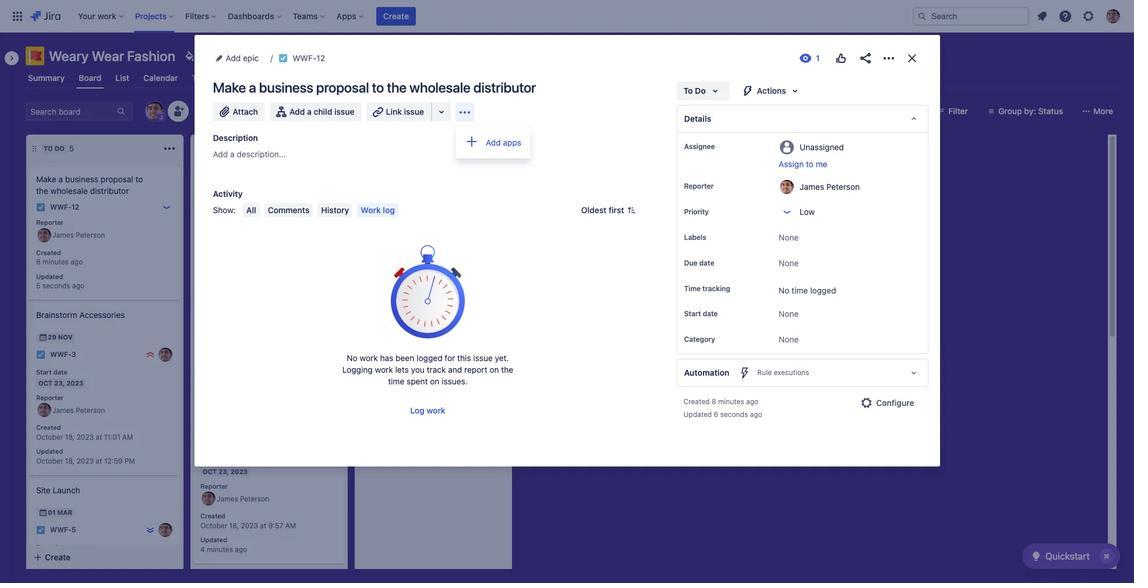 Task type: describe. For each thing, give the bounding box(es) containing it.
wwf- for site launch's task icon
[[50, 526, 71, 534]]

the inside no work has been logged for this issue yet. logging work lets you track and report on the time spent on issues.
[[501, 365, 513, 375]]

rule executions
[[758, 368, 809, 377]]

make a business proposal to the wholesale distributor for description
[[213, 79, 536, 96]]

minutes for updated
[[718, 398, 744, 406]]

reporter down 1,
[[36, 569, 64, 577]]

reporter down wwf-3 link
[[36, 394, 64, 401]]

0 horizontal spatial create button
[[26, 547, 184, 568]]

make a business proposal to the wholesale distributor for reporter
[[36, 174, 143, 196]]

at for 12:59
[[96, 457, 102, 465]]

2023 down 3
[[66, 379, 83, 387]]

the inside create a new athleisure top to go along with the turtleneck pillow sweater
[[417, 186, 429, 196]]

peterson up created october 24, 2023 at 9:12 am
[[404, 256, 434, 265]]

wholesale for reporter
[[50, 186, 88, 196]]

updated for 8 minutes ago
[[36, 272, 63, 280]]

add for add a child issue
[[290, 107, 305, 117]]

9:57
[[268, 521, 283, 530]]

add for add a description...
[[213, 149, 228, 159]]

forms
[[239, 73, 263, 83]]

due date
[[684, 259, 714, 267]]

wwf- inside "make a business proposal to the wholesale distributor" dialog
[[293, 53, 317, 63]]

2023 for october 18, 2023 at 12:59 pm
[[77, 457, 94, 465]]

updated 5 seconds ago
[[36, 272, 84, 290]]

1 horizontal spatial wwf-12 link
[[293, 51, 325, 65]]

make for reporter
[[36, 174, 56, 184]]

link issue button
[[366, 103, 432, 121]]

create inside create a new athleisure top to go along with the turtleneck pillow sweater
[[365, 174, 390, 184]]

am for october 18, 2023 at 9:57 am
[[285, 521, 296, 530]]

1 horizontal spatial mar
[[57, 509, 72, 516]]

copy link to issue image
[[323, 53, 332, 62]]

add epic
[[226, 53, 259, 63]]

0 horizontal spatial on
[[430, 376, 439, 386]]

work log button
[[357, 203, 398, 217]]

issue inside button
[[334, 107, 354, 117]]

24,
[[394, 283, 404, 292]]

spent
[[407, 376, 428, 386]]

minutes for 4 minutes ago
[[207, 545, 233, 554]]

all button
[[243, 203, 260, 217]]

list link
[[113, 68, 132, 89]]

log work
[[410, 405, 445, 415]]

quickstart
[[1045, 551, 1090, 562]]

start date mar 1, 2024
[[36, 544, 79, 562]]

make for description
[[213, 79, 246, 96]]

8 for updated
[[712, 398, 716, 406]]

pages link
[[274, 68, 303, 89]]

executions
[[774, 368, 809, 377]]

created 8 minutes ago
[[36, 249, 83, 266]]

logged inside no work has been logged for this issue yet. logging work lets you track and report on the time spent on issues.
[[417, 353, 443, 363]]

created for created 8 minutes ago
[[36, 249, 61, 256]]

james peterson up created october 24, 2023 at 9:12 am
[[381, 256, 434, 265]]

weary wear fashion
[[49, 48, 175, 64]]

for
[[445, 353, 455, 363]]

fashion
[[127, 48, 175, 64]]

2023 for october 18, 2023 at 11:01 am
[[77, 433, 94, 442]]

no for time
[[779, 285, 790, 295]]

lets
[[395, 365, 409, 375]]

issue inside button
[[404, 107, 424, 117]]

Search field
[[913, 7, 1029, 25]]

1 vertical spatial james peterson image
[[323, 245, 337, 259]]

3 none from the top
[[779, 309, 799, 319]]

wholesale for description
[[410, 79, 471, 96]]

logging
[[342, 365, 373, 375]]

add for add epic
[[226, 53, 241, 63]]

create a new athleisure top to go along with the turtleneck pillow sweater
[[365, 174, 477, 207]]

updated october 18, 2023 at 12:59 pm
[[36, 448, 135, 465]]

has
[[380, 353, 393, 363]]

peterson up created october 18, 2023 at 11:01 am
[[76, 406, 105, 415]]

add app image
[[458, 105, 472, 119]]

date inside start date mar 1, 2024
[[53, 544, 67, 551]]

add a child issue button
[[270, 103, 361, 121]]

at for 9:57
[[260, 521, 266, 530]]

check image
[[1029, 549, 1043, 563]]

site
[[36, 485, 51, 495]]

in
[[208, 144, 215, 152]]

2024
[[62, 554, 79, 562]]

1 horizontal spatial oct
[[203, 468, 217, 475]]

work log
[[361, 205, 395, 215]]

created october 18, 2023 at 9:57 am
[[200, 512, 296, 530]]

lowest image
[[146, 525, 155, 535]]

athleisure
[[416, 174, 453, 184]]

add people image
[[171, 104, 185, 118]]

ago for updated 1 minute ago
[[394, 307, 407, 316]]

task image for brainstorm accessories
[[36, 350, 45, 359]]

actions button
[[734, 82, 809, 100]]

actions
[[757, 86, 786, 96]]

1 vertical spatial work
[[375, 365, 393, 375]]

make a business proposal to the wholesale distributor dialog
[[194, 35, 940, 467]]

newest first image
[[627, 206, 636, 215]]

october for october 18, 2023 at 11:01 am
[[36, 433, 63, 442]]

labels
[[684, 233, 706, 242]]

wwf- for task icon related to brainstorm accessories
[[50, 350, 71, 359]]

assign
[[779, 159, 804, 169]]

james up created october 18, 2023 at 11:01 am
[[52, 406, 74, 415]]

4 none from the top
[[779, 335, 799, 344]]

3
[[71, 350, 76, 359]]

unassigned
[[800, 142, 844, 152]]

time inside no work has been logged for this issue yet. logging work lets you track and report on the time spent on issues.
[[388, 376, 404, 386]]

summary link
[[26, 68, 67, 89]]

top
[[455, 174, 468, 184]]

updated inside updated october 18, 2023 at 12:59 pm
[[36, 448, 63, 455]]

0 vertical spatial time
[[792, 285, 808, 295]]

18, for october 18, 2023 at 12:59 pm
[[65, 457, 75, 465]]

1 none from the top
[[779, 232, 799, 242]]

reporter inside "make a business proposal to the wholesale distributor" dialog
[[684, 182, 714, 190]]

updated for october 24, 2023 at 9:12 am
[[365, 298, 392, 306]]

link web pages and more image
[[435, 105, 449, 119]]

0 vertical spatial 5
[[69, 143, 74, 153]]

start inside start date mar 1, 2024
[[36, 544, 52, 551]]

assignee pin to top. only you can see pinned fields. image
[[717, 142, 727, 151]]

add a description...
[[213, 149, 286, 159]]

01 mar
[[48, 509, 72, 516]]

list
[[115, 73, 129, 83]]

task image
[[36, 203, 45, 212]]

time tracking pin to top. only you can see pinned fields. image
[[733, 284, 742, 294]]

Search board text field
[[27, 103, 115, 119]]

wear
[[92, 48, 124, 64]]

a down description
[[230, 149, 235, 159]]

ago for updated 4 minutes ago
[[235, 545, 247, 554]]

time tracking
[[684, 284, 730, 293]]

quickstart button
[[1022, 544, 1120, 569]]

task image for site launch
[[36, 525, 45, 535]]

to do button
[[677, 82, 729, 100]]

board
[[79, 73, 101, 83]]

james peterson inside "make a business proposal to the wholesale distributor" dialog
[[800, 181, 860, 191]]

work
[[361, 205, 381, 215]]

log work button
[[403, 401, 452, 420]]

been
[[396, 353, 414, 363]]

reporter down task image
[[36, 218, 64, 226]]

ago for updated 5 seconds ago
[[72, 282, 84, 290]]

mar inside start date mar 1, 2024
[[38, 554, 54, 562]]

0 horizontal spatial james peterson image
[[37, 228, 51, 242]]

business for reporter
[[65, 174, 98, 184]]

created for created 8 minutes ago updated 6 seconds ago
[[684, 398, 710, 406]]

all
[[246, 205, 256, 215]]

to do
[[684, 86, 706, 96]]

issue inside no work has been logged for this issue yet. logging work lets you track and report on the time spent on issues.
[[473, 353, 493, 363]]

1 horizontal spatial start date oct 23, 2023
[[200, 457, 248, 475]]

2 vertical spatial create
[[45, 552, 71, 562]]

child
[[314, 107, 332, 117]]

oldest
[[581, 205, 607, 215]]

forms link
[[236, 68, 265, 89]]

at for 9:12
[[425, 283, 432, 292]]

create banner
[[0, 0, 1134, 33]]

issues link
[[312, 68, 341, 89]]

james peterson up created october 18, 2023 at 9:57 am
[[217, 494, 269, 503]]

2023 for october 18, 2023 at 9:57 am
[[241, 521, 258, 530]]

0 vertical spatial start date oct 23, 2023
[[36, 368, 83, 387]]

2023 up created october 18, 2023 at 9:57 am
[[231, 468, 248, 475]]

log
[[410, 405, 425, 415]]

0 horizontal spatial 12
[[71, 203, 79, 212]]

comments button
[[264, 203, 313, 217]]

0 vertical spatial oct
[[387, 214, 401, 221]]

updated inside created 8 minutes ago updated 6 seconds ago
[[684, 410, 712, 419]]

do for to do
[[695, 86, 706, 96]]

a down "to do 5"
[[58, 174, 63, 184]]

description...
[[237, 149, 286, 159]]

menu bar inside "make a business proposal to the wholesale distributor" dialog
[[241, 203, 401, 217]]

category
[[684, 335, 715, 344]]

0 horizontal spatial oct
[[38, 379, 52, 387]]

seconds inside updated 5 seconds ago
[[42, 282, 70, 290]]

12 inside "make a business proposal to the wholesale distributor" dialog
[[317, 53, 325, 63]]

october for october 18, 2023 at 12:59 pm
[[36, 457, 63, 465]]

brainstorm
[[36, 310, 77, 320]]

oldest first button
[[574, 203, 643, 217]]

october for october 24, 2023 at 9:12 am
[[365, 283, 392, 292]]

0 horizontal spatial 23,
[[54, 379, 65, 387]]

reports link
[[351, 68, 385, 89]]

low image
[[162, 203, 171, 212]]

first
[[609, 205, 624, 215]]

no work has been logged for this issue yet. logging work lets you track and report on the time spent on issues.
[[342, 353, 513, 386]]

add epic button
[[213, 51, 262, 65]]

ago for created 8 minutes ago updated 6 seconds ago
[[746, 398, 759, 406]]

reports
[[353, 73, 383, 83]]

new
[[399, 174, 414, 184]]

activity
[[213, 189, 243, 199]]

2023 for october 24, 2023 at 9:12 am
[[406, 283, 423, 292]]

8 for 8 minutes ago
[[36, 258, 41, 266]]



Task type: vqa. For each thing, say whether or not it's contained in the screenshot.
2nd Task image from the top
yes



Task type: locate. For each thing, give the bounding box(es) containing it.
issue up the report
[[473, 353, 493, 363]]

created inside created october 18, 2023 at 11:01 am
[[36, 424, 61, 431]]

updated inside updated 5 seconds ago
[[36, 272, 63, 280]]

5 down 01 mar
[[71, 526, 76, 534]]

2 vertical spatial 18,
[[229, 521, 239, 530]]

01 march 2024 image
[[38, 508, 48, 517], [38, 508, 48, 517]]

5 for updated
[[36, 282, 40, 290]]

2 vertical spatial 5
[[71, 526, 76, 534]]

due date pin to top. only you can see pinned fields. image
[[717, 259, 726, 268]]

18, for october 18, 2023 at 9:57 am
[[229, 521, 239, 530]]

yet.
[[495, 353, 509, 363]]

peterson inside "make a business proposal to the wholesale distributor" dialog
[[826, 181, 860, 191]]

wwf- down 01 mar
[[50, 526, 71, 534]]

pages
[[277, 73, 300, 83]]

ago for created 8 minutes ago
[[71, 258, 83, 266]]

18, up launch
[[65, 457, 75, 465]]

add inside 'link'
[[486, 137, 501, 147]]

created up updated 5 seconds ago
[[36, 249, 61, 256]]

0 vertical spatial work
[[360, 353, 378, 363]]

18, for october 18, 2023 at 11:01 am
[[65, 433, 75, 442]]

do inside dropdown button
[[695, 86, 706, 96]]

tab list
[[19, 68, 1127, 89]]

task image
[[279, 54, 288, 63], [36, 350, 45, 359], [36, 525, 45, 535]]

2 vertical spatial work
[[427, 405, 445, 415]]

1 horizontal spatial do
[[695, 86, 706, 96]]

minutes right '4'
[[207, 545, 233, 554]]

am right 9:12
[[450, 283, 460, 292]]

james up created 8 minutes ago
[[52, 231, 74, 240]]

0 horizontal spatial am
[[122, 433, 133, 442]]

the down yet.
[[501, 365, 513, 375]]

configure
[[876, 398, 914, 408]]

1 vertical spatial make
[[36, 174, 56, 184]]

peterson up created 8 minutes ago
[[76, 231, 105, 240]]

low
[[800, 207, 815, 217]]

1 vertical spatial business
[[65, 174, 98, 184]]

24 oct
[[376, 214, 401, 221]]

1 vertical spatial make a business proposal to the wholesale distributor
[[36, 174, 143, 196]]

1 vertical spatial 5
[[36, 282, 40, 290]]

summary
[[28, 73, 65, 83]]

8 inside created 8 minutes ago updated 6 seconds ago
[[712, 398, 716, 406]]

issue
[[334, 107, 354, 117], [404, 107, 424, 117], [473, 353, 493, 363]]

18, inside created october 18, 2023 at 9:57 am
[[229, 521, 239, 530]]

wwf- down 29 nov
[[50, 350, 71, 359]]

1 vertical spatial 18,
[[65, 457, 75, 465]]

at inside created october 18, 2023 at 9:57 am
[[260, 521, 266, 530]]

actions image
[[882, 51, 896, 65]]

0 vertical spatial mar
[[57, 509, 72, 516]]

nov
[[58, 333, 73, 341]]

2 horizontal spatial oct
[[387, 214, 401, 221]]

am inside created october 18, 2023 at 11:01 am
[[122, 433, 133, 442]]

pillow
[[365, 197, 386, 207]]

add a child issue
[[290, 107, 354, 117]]

james peterson image
[[146, 102, 164, 121], [158, 348, 172, 362], [37, 403, 51, 417], [323, 436, 337, 450], [202, 492, 216, 506], [158, 523, 172, 537]]

history button
[[318, 203, 353, 217]]

reporter pin to top. only you can see pinned fields. image
[[716, 182, 725, 191]]

mar left 1,
[[38, 554, 54, 562]]

to for to do 5
[[44, 144, 53, 152]]

1 horizontal spatial am
[[285, 521, 296, 530]]

1
[[365, 307, 368, 316]]

share image
[[858, 51, 872, 65]]

0 vertical spatial do
[[695, 86, 706, 96]]

1 horizontal spatial james peterson image
[[323, 245, 337, 259]]

ago up brainstorm accessories
[[72, 282, 84, 290]]

0 vertical spatial 8
[[36, 258, 41, 266]]

minutes up "6"
[[718, 398, 744, 406]]

automation element
[[677, 359, 928, 387]]

business inside "make a business proposal to the wholesale distributor" dialog
[[259, 79, 313, 96]]

am inside created october 18, 2023 at 9:57 am
[[285, 521, 296, 530]]

do for to do 5
[[55, 144, 64, 152]]

wwf-5 link
[[50, 525, 76, 535]]

0 horizontal spatial make
[[36, 174, 56, 184]]

report
[[464, 365, 487, 375]]

the
[[387, 79, 407, 96], [36, 186, 48, 196], [417, 186, 429, 196], [501, 365, 513, 375]]

james peterson up created 8 minutes ago
[[52, 231, 105, 240]]

1 horizontal spatial make a business proposal to the wholesale distributor
[[213, 79, 536, 96]]

0 horizontal spatial to
[[44, 144, 53, 152]]

to inside button
[[806, 159, 814, 169]]

at inside created october 18, 2023 at 11:01 am
[[96, 433, 102, 442]]

0 vertical spatial no
[[779, 285, 790, 295]]

updated
[[36, 272, 63, 280], [365, 298, 392, 306], [684, 410, 712, 419], [36, 448, 63, 455], [200, 536, 227, 544]]

issue right child at the left top of the page
[[334, 107, 354, 117]]

accessories
[[79, 310, 125, 320]]

work
[[360, 353, 378, 363], [375, 365, 393, 375], [427, 405, 445, 415]]

highest image
[[146, 350, 155, 359]]

1 horizontal spatial on
[[490, 365, 499, 375]]

wholesale inside dialog
[[410, 79, 471, 96]]

2 vertical spatial oct
[[203, 468, 217, 475]]

make inside dialog
[[213, 79, 246, 96]]

add apps image
[[465, 135, 479, 149]]

on
[[490, 365, 499, 375], [430, 376, 439, 386]]

wwf-12 right task image
[[50, 203, 79, 212]]

am
[[450, 283, 460, 292], [122, 433, 133, 442], [285, 521, 296, 530]]

0 vertical spatial wwf-12
[[293, 53, 325, 63]]

1 horizontal spatial logged
[[810, 285, 836, 295]]

seconds right "6"
[[720, 410, 748, 419]]

2 horizontal spatial am
[[450, 283, 460, 292]]

distributor for reporter
[[90, 186, 129, 196]]

0 vertical spatial 12
[[317, 53, 325, 63]]

wholesale down "to do 5"
[[50, 186, 88, 196]]

with
[[399, 186, 415, 196]]

menu bar containing all
[[241, 203, 401, 217]]

reporter left 'reporter pin to top. only you can see pinned fields.' 'icon' on the top of page
[[684, 182, 714, 190]]

29
[[48, 333, 56, 341]]

no right "time tracking pin to top. only you can see pinned fields." "image"
[[779, 285, 790, 295]]

2 horizontal spatial minutes
[[718, 398, 744, 406]]

details element
[[677, 105, 928, 133]]

created inside created 8 minutes ago updated 6 seconds ago
[[684, 398, 710, 406]]

due
[[684, 259, 698, 267]]

1 horizontal spatial create button
[[376, 7, 416, 25]]

no time logged
[[779, 285, 836, 295]]

proposal for description
[[316, 79, 369, 96]]

add inside dropdown button
[[226, 53, 241, 63]]

tab list containing board
[[19, 68, 1127, 89]]

5 down the search board "text box"
[[69, 143, 74, 153]]

start
[[684, 310, 701, 318], [36, 368, 52, 376], [200, 457, 216, 464], [36, 544, 52, 551]]

1 vertical spatial do
[[55, 144, 64, 152]]

october up updated october 18, 2023 at 12:59 pm
[[36, 433, 63, 442]]

0 horizontal spatial start date oct 23, 2023
[[36, 368, 83, 387]]

0 vertical spatial make a business proposal to the wholesale distributor
[[213, 79, 536, 96]]

0 vertical spatial minutes
[[43, 258, 69, 266]]

do up details
[[695, 86, 706, 96]]

0 vertical spatial task image
[[279, 54, 288, 63]]

18, inside updated october 18, 2023 at 12:59 pm
[[65, 457, 75, 465]]

1 vertical spatial on
[[430, 376, 439, 386]]

1 vertical spatial time
[[388, 376, 404, 386]]

comments
[[268, 205, 310, 215]]

created inside created 8 minutes ago
[[36, 249, 61, 256]]

updated up '4'
[[200, 536, 227, 544]]

at for 11:01
[[96, 433, 102, 442]]

am for october 18, 2023 at 11:01 am
[[122, 433, 133, 442]]

add inside button
[[290, 107, 305, 117]]

wwf-12 link right task image
[[50, 202, 79, 212]]

october up updated 4 minutes ago
[[200, 521, 227, 530]]

0 horizontal spatial proposal
[[101, 174, 133, 184]]

task image left wwf-3 link
[[36, 350, 45, 359]]

no up logging
[[347, 353, 358, 363]]

minute
[[370, 307, 392, 316]]

create button inside primary element
[[376, 7, 416, 25]]

wwf-5
[[50, 526, 76, 534]]

updated left "6"
[[684, 410, 712, 419]]

attach
[[233, 107, 258, 117]]

date
[[699, 259, 714, 267], [703, 310, 718, 318], [53, 368, 67, 376], [218, 457, 232, 464], [53, 544, 67, 551]]

add down description
[[213, 149, 228, 159]]

to inside create a new athleisure top to go along with the turtleneck pillow sweater
[[470, 174, 477, 184]]

2 vertical spatial minutes
[[207, 545, 233, 554]]

wwf-3
[[50, 350, 76, 359]]

make up attach button
[[213, 79, 246, 96]]

apps
[[503, 137, 521, 147]]

updated inside updated 4 minutes ago
[[200, 536, 227, 544]]

minutes inside updated 4 minutes ago
[[207, 545, 233, 554]]

proposal inside "make a business proposal to the wholesale distributor" dialog
[[316, 79, 369, 96]]

am right 9:57
[[285, 521, 296, 530]]

5 up brainstorm
[[36, 282, 40, 290]]

1 horizontal spatial make
[[213, 79, 246, 96]]

james peterson image down history button
[[323, 245, 337, 259]]

2 vertical spatial am
[[285, 521, 296, 530]]

create inside primary element
[[383, 11, 409, 21]]

wwf-12 for the bottommost wwf-12 link
[[50, 203, 79, 212]]

0 horizontal spatial wwf-12 link
[[50, 202, 79, 212]]

1 vertical spatial proposal
[[101, 174, 133, 184]]

1 vertical spatial 23,
[[218, 468, 229, 475]]

october up site
[[36, 457, 63, 465]]

1 vertical spatial create button
[[26, 547, 184, 568]]

0 vertical spatial am
[[450, 283, 460, 292]]

make a business proposal to the wholesale distributor down "to do 5"
[[36, 174, 143, 196]]

october inside updated october 18, 2023 at 12:59 pm
[[36, 457, 63, 465]]

2023
[[406, 283, 423, 292], [66, 379, 83, 387], [77, 433, 94, 442], [77, 457, 94, 465], [231, 468, 248, 475], [241, 521, 258, 530]]

0 vertical spatial james peterson image
[[37, 228, 51, 242]]

link issue
[[386, 107, 424, 117]]

to up details
[[684, 86, 693, 96]]

created for created october 24, 2023 at 9:12 am
[[365, 274, 390, 282]]

ago inside created 8 minutes ago
[[71, 258, 83, 266]]

updated up minute
[[365, 298, 392, 306]]

ago down created october 18, 2023 at 9:57 am
[[235, 545, 247, 554]]

1 horizontal spatial minutes
[[207, 545, 233, 554]]

29 nov
[[48, 333, 73, 341]]

mar
[[57, 509, 72, 516], [38, 554, 54, 562]]

at inside created october 24, 2023 at 9:12 am
[[425, 283, 432, 292]]

0 horizontal spatial do
[[55, 144, 64, 152]]

october inside created october 18, 2023 at 11:01 am
[[36, 433, 63, 442]]

1 vertical spatial no
[[347, 353, 358, 363]]

james up 24,
[[381, 256, 402, 265]]

james peterson image
[[37, 228, 51, 242], [323, 245, 337, 259]]

work right log
[[427, 405, 445, 415]]

1 horizontal spatial seconds
[[720, 410, 748, 419]]

me
[[816, 159, 827, 169]]

ago down rule
[[746, 398, 759, 406]]

wwf-12
[[293, 53, 325, 63], [50, 203, 79, 212]]

add left child at the left top of the page
[[290, 107, 305, 117]]

automation
[[684, 368, 730, 378]]

wwf- left the copy link to issue image
[[293, 53, 317, 63]]

timeline
[[192, 73, 225, 83]]

updated inside updated 1 minute ago
[[365, 298, 392, 306]]

a
[[249, 79, 256, 96], [307, 107, 312, 117], [230, 149, 235, 159], [58, 174, 63, 184], [392, 174, 396, 184]]

close image
[[905, 51, 919, 65]]

1 vertical spatial create
[[365, 174, 390, 184]]

to inside dropdown button
[[684, 86, 693, 96]]

timeline link
[[190, 68, 227, 89]]

go
[[365, 186, 374, 196]]

0 horizontal spatial wholesale
[[50, 186, 88, 196]]

dismiss quickstart image
[[1098, 547, 1116, 566]]

a up attach
[[249, 79, 256, 96]]

2 vertical spatial task image
[[36, 525, 45, 535]]

0 vertical spatial wholesale
[[410, 79, 471, 96]]

2023 inside created october 24, 2023 at 9:12 am
[[406, 283, 423, 292]]

1 vertical spatial logged
[[417, 353, 443, 363]]

log
[[383, 205, 395, 215]]

ago right minute
[[394, 307, 407, 316]]

2023 inside created october 18, 2023 at 9:57 am
[[241, 521, 258, 530]]

assign to me button
[[779, 158, 916, 170]]

no for work
[[347, 353, 358, 363]]

0 horizontal spatial no
[[347, 353, 358, 363]]

ago up updated 5 seconds ago
[[71, 258, 83, 266]]

0 vertical spatial create button
[[376, 7, 416, 25]]

1 horizontal spatial 23,
[[218, 468, 229, 475]]

james peterson up created october 18, 2023 at 11:01 am
[[52, 406, 105, 415]]

am right 11:01
[[122, 433, 133, 442]]

add for add apps
[[486, 137, 501, 147]]

james peterson image up created 8 minutes ago
[[37, 228, 51, 242]]

18, inside created october 18, 2023 at 11:01 am
[[65, 433, 75, 442]]

add left epic
[[226, 53, 241, 63]]

minutes for 8 minutes ago
[[43, 258, 69, 266]]

5 for wwf-
[[71, 526, 76, 534]]

2023 left 12:59
[[77, 457, 94, 465]]

jira image
[[30, 9, 60, 23], [30, 9, 60, 23]]

am inside created october 24, 2023 at 9:12 am
[[450, 283, 460, 292]]

minutes inside created 8 minutes ago
[[43, 258, 69, 266]]

menu bar
[[241, 203, 401, 217]]

a inside create a new athleisure top to go along with the turtleneck pillow sweater
[[392, 174, 396, 184]]

updated 4 minutes ago
[[200, 536, 247, 554]]

to for to do
[[684, 86, 693, 96]]

ago inside updated 5 seconds ago
[[72, 282, 84, 290]]

1 vertical spatial task image
[[36, 350, 45, 359]]

mar right 01 at the bottom
[[57, 509, 72, 516]]

task image up pages
[[279, 54, 288, 63]]

8 up updated 5 seconds ago
[[36, 258, 41, 266]]

created inside created october 24, 2023 at 9:12 am
[[365, 274, 390, 282]]

1 horizontal spatial wwf-12
[[293, 53, 325, 63]]

at left 9:12
[[425, 283, 432, 292]]

0 vertical spatial business
[[259, 79, 313, 96]]

0 horizontal spatial seconds
[[42, 282, 70, 290]]

updated for october 18, 2023 at 9:57 am
[[200, 536, 227, 544]]

business down "to do 5"
[[65, 174, 98, 184]]

12 right task image
[[71, 203, 79, 212]]

2023 inside created october 18, 2023 at 11:01 am
[[77, 433, 94, 442]]

6
[[714, 410, 718, 419]]

2 none from the top
[[779, 258, 799, 268]]

vote options: no one has voted for this issue yet. image
[[834, 51, 848, 65]]

1 vertical spatial wholesale
[[50, 186, 88, 196]]

am for october 24, 2023 at 9:12 am
[[450, 283, 460, 292]]

business up add a child issue button
[[259, 79, 313, 96]]

work for no
[[360, 353, 378, 363]]

tracking
[[703, 284, 730, 293]]

weary
[[49, 48, 89, 64]]

1 horizontal spatial business
[[259, 79, 313, 96]]

priority
[[684, 207, 709, 216]]

ago right "6"
[[750, 410, 762, 419]]

24 october 2023 image
[[367, 213, 376, 223], [367, 213, 376, 223]]

0 vertical spatial wwf-12 link
[[293, 51, 325, 65]]

rule
[[758, 368, 772, 377]]

james down assign to me
[[800, 181, 824, 191]]

business for description
[[259, 79, 313, 96]]

distributor for description
[[473, 79, 536, 96]]

logged
[[810, 285, 836, 295], [417, 353, 443, 363]]

ago inside updated 4 minutes ago
[[235, 545, 247, 554]]

wwf-12 inside "make a business proposal to the wholesale distributor" dialog
[[293, 53, 325, 63]]

at left 11:01
[[96, 433, 102, 442]]

created for created october 18, 2023 at 11:01 am
[[36, 424, 61, 431]]

task image left wwf-5 link
[[36, 525, 45, 535]]

2023 right 24,
[[406, 283, 423, 292]]

distributor inside "make a business proposal to the wholesale distributor" dialog
[[473, 79, 536, 96]]

updated 1 minute ago
[[365, 298, 407, 316]]

29 november 2023 image
[[38, 333, 48, 342], [38, 333, 48, 342]]

this
[[457, 353, 471, 363]]

1 horizontal spatial 8
[[712, 398, 716, 406]]

at left 12:59
[[96, 457, 102, 465]]

pm
[[124, 457, 135, 465]]

0 vertical spatial 18,
[[65, 433, 75, 442]]

created for created october 18, 2023 at 9:57 am
[[200, 512, 225, 520]]

8 inside created 8 minutes ago
[[36, 258, 41, 266]]

the right with
[[417, 186, 429, 196]]

a left new
[[392, 174, 396, 184]]

1 vertical spatial 8
[[712, 398, 716, 406]]

project settings
[[465, 73, 526, 83]]

proposal
[[316, 79, 369, 96], [101, 174, 133, 184]]

created up updated 4 minutes ago
[[200, 512, 225, 520]]

updated up site
[[36, 448, 63, 455]]

0 horizontal spatial 8
[[36, 258, 41, 266]]

2023 left 9:57
[[241, 521, 258, 530]]

peterson down assign to me button
[[826, 181, 860, 191]]

0 vertical spatial logged
[[810, 285, 836, 295]]

seconds down created 8 minutes ago
[[42, 282, 70, 290]]

24
[[376, 214, 385, 221]]

1 vertical spatial wwf-12 link
[[50, 202, 79, 212]]

0 vertical spatial make
[[213, 79, 246, 96]]

the up task image
[[36, 186, 48, 196]]

and
[[448, 365, 462, 375]]

calendar
[[143, 73, 178, 83]]

start inside "make a business proposal to the wholesale distributor" dialog
[[684, 310, 701, 318]]

october inside created october 24, 2023 at 9:12 am
[[365, 283, 392, 292]]

oct
[[387, 214, 401, 221], [38, 379, 52, 387], [203, 468, 217, 475]]

4
[[200, 545, 205, 554]]

create column image
[[524, 139, 538, 153]]

october for october 18, 2023 at 9:57 am
[[200, 521, 227, 530]]

to inside "to do 5"
[[44, 144, 53, 152]]

reporter up created october 18, 2023 at 9:57 am
[[200, 482, 228, 490]]

1 horizontal spatial proposal
[[316, 79, 369, 96]]

seconds inside created 8 minutes ago updated 6 seconds ago
[[720, 410, 748, 419]]

peterson up created october 18, 2023 at 9:57 am
[[240, 494, 269, 503]]

0 horizontal spatial mar
[[38, 554, 54, 562]]

9:12
[[434, 283, 448, 292]]

8 up "6"
[[712, 398, 716, 406]]

progress
[[217, 144, 253, 152]]

search image
[[918, 11, 927, 21]]

2023 inside updated october 18, 2023 at 12:59 pm
[[77, 457, 94, 465]]

1 horizontal spatial no
[[779, 285, 790, 295]]

1 horizontal spatial 12
[[317, 53, 325, 63]]

minutes inside created 8 minutes ago updated 6 seconds ago
[[718, 398, 744, 406]]

james up created october 18, 2023 at 9:57 am
[[217, 494, 238, 503]]

a left child at the left top of the page
[[307, 107, 312, 117]]

a inside button
[[307, 107, 312, 117]]

0 horizontal spatial business
[[65, 174, 98, 184]]

0 vertical spatial 23,
[[54, 379, 65, 387]]

created 8 minutes ago updated 6 seconds ago
[[684, 398, 762, 419]]

october inside created october 18, 2023 at 9:57 am
[[200, 521, 227, 530]]

no inside no work has been logged for this issue yet. logging work lets you track and report on the time spent on issues.
[[347, 353, 358, 363]]

created down automation
[[684, 398, 710, 406]]

primary element
[[7, 0, 913, 32]]

5 inside wwf-5 link
[[71, 526, 76, 534]]

work down has in the left bottom of the page
[[375, 365, 393, 375]]

work for log
[[427, 405, 445, 415]]

0 vertical spatial create
[[383, 11, 409, 21]]

at inside updated october 18, 2023 at 12:59 pm
[[96, 457, 102, 465]]

0 vertical spatial on
[[490, 365, 499, 375]]

project
[[465, 73, 493, 83]]

do inside "to do 5"
[[55, 144, 64, 152]]

1 vertical spatial seconds
[[720, 410, 748, 419]]

the up link
[[387, 79, 407, 96]]

1 horizontal spatial to
[[684, 86, 693, 96]]

epic
[[243, 53, 259, 63]]

5 inside updated 5 seconds ago
[[36, 282, 40, 290]]

wwf-12 link up issues
[[293, 51, 325, 65]]

on down the track
[[430, 376, 439, 386]]

12
[[317, 53, 325, 63], [71, 203, 79, 212]]

ago inside updated 1 minute ago
[[394, 307, 407, 316]]

james inside "make a business proposal to the wholesale distributor" dialog
[[800, 181, 824, 191]]

wwf- for task image
[[50, 203, 71, 212]]

work inside button
[[427, 405, 445, 415]]

1 horizontal spatial distributor
[[473, 79, 536, 96]]

updated down created 8 minutes ago
[[36, 272, 63, 280]]

details
[[684, 114, 711, 124]]

proposal for reporter
[[101, 174, 133, 184]]

created inside created october 18, 2023 at 9:57 am
[[200, 512, 225, 520]]

business
[[259, 79, 313, 96], [65, 174, 98, 184]]

2
[[257, 143, 262, 153]]

18, up updated 4 minutes ago
[[229, 521, 239, 530]]

11:01
[[104, 433, 120, 442]]

seconds
[[42, 282, 70, 290], [720, 410, 748, 419]]

wwf-12 for right wwf-12 link
[[293, 53, 325, 63]]

make a business proposal to the wholesale distributor inside dialog
[[213, 79, 536, 96]]

assignee
[[684, 142, 715, 151]]

description
[[213, 133, 258, 143]]

to do 5
[[44, 143, 74, 153]]

1 horizontal spatial issue
[[404, 107, 424, 117]]

to down the search board "text box"
[[44, 144, 53, 152]]

make a business proposal to the wholesale distributor up link
[[213, 79, 536, 96]]

1 vertical spatial mar
[[38, 554, 54, 562]]

work up logging
[[360, 353, 378, 363]]

created october 24, 2023 at 9:12 am
[[365, 274, 460, 292]]

james peterson down me
[[800, 181, 860, 191]]

0 horizontal spatial wwf-12
[[50, 203, 79, 212]]

created up updated 1 minute ago
[[365, 274, 390, 282]]

on down yet.
[[490, 365, 499, 375]]

1 vertical spatial wwf-12
[[50, 203, 79, 212]]



